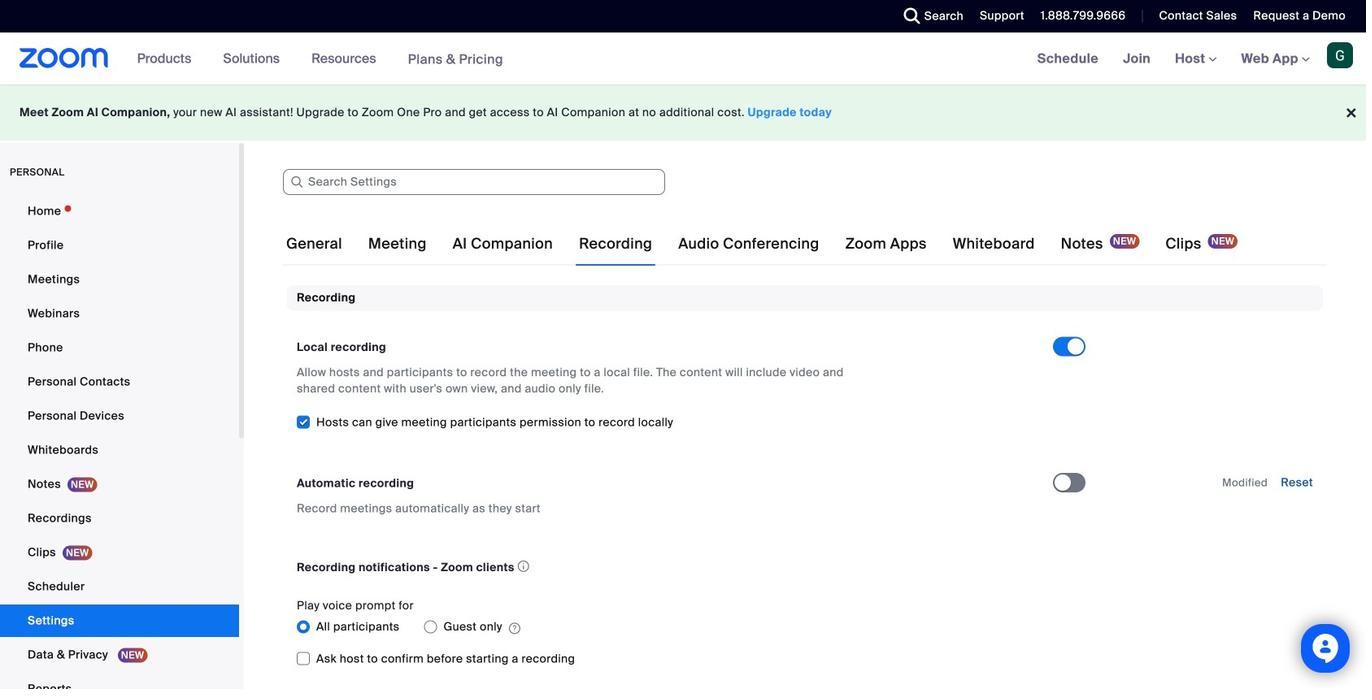 Task type: vqa. For each thing, say whether or not it's contained in the screenshot.
option group inside the recording 'ELEMENT'
yes



Task type: describe. For each thing, give the bounding box(es) containing it.
meetings navigation
[[1025, 33, 1367, 86]]

application inside recording element
[[297, 556, 1039, 579]]

profile picture image
[[1327, 42, 1353, 68]]

info outline image
[[518, 556, 530, 577]]

personal menu menu
[[0, 195, 239, 690]]

product information navigation
[[125, 33, 516, 86]]

option group inside recording element
[[297, 614, 1053, 640]]

zoom logo image
[[20, 48, 109, 68]]

recording element
[[287, 286, 1323, 690]]



Task type: locate. For each thing, give the bounding box(es) containing it.
Search Settings text field
[[283, 169, 665, 195]]

learn more about guest only image
[[509, 622, 520, 636]]

option group
[[297, 614, 1053, 640]]

application
[[297, 556, 1039, 579]]

footer
[[0, 85, 1367, 141]]

tabs of my account settings page tab list
[[283, 221, 1241, 267]]

banner
[[0, 33, 1367, 86]]



